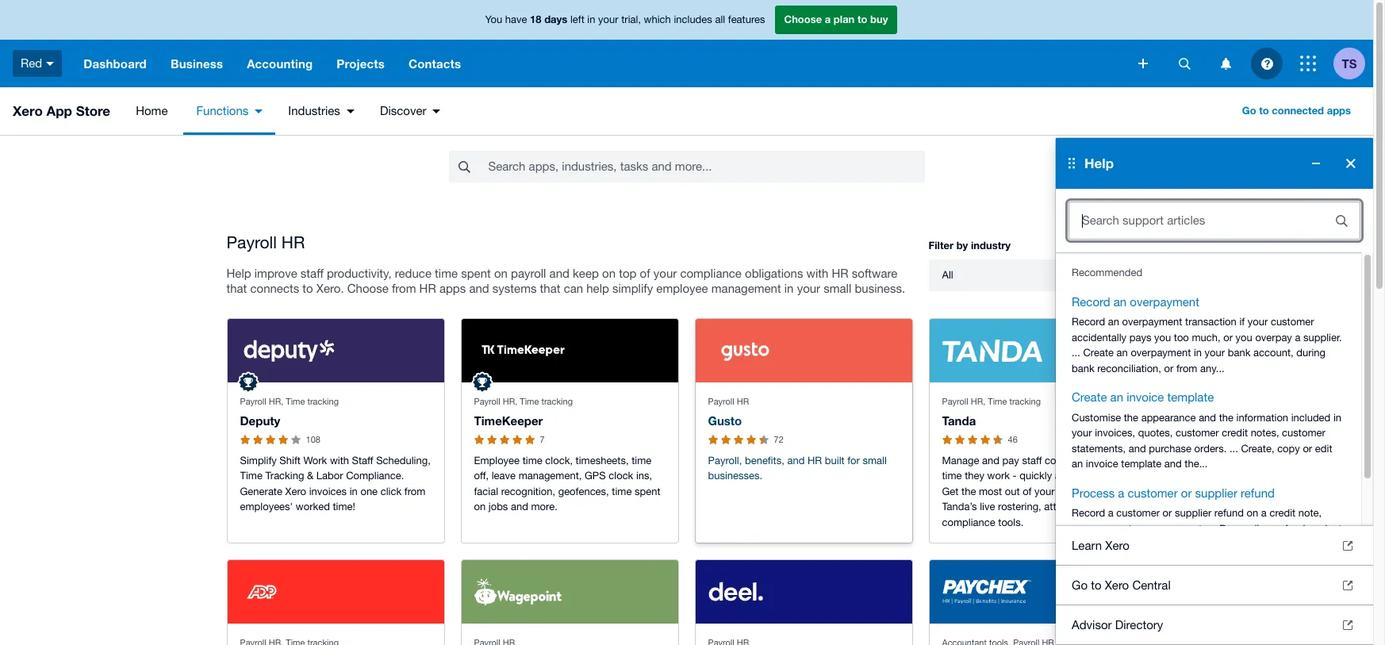 Task type: describe. For each thing, give the bounding box(es) containing it.
businesses.
[[708, 470, 763, 482]]

productivity,
[[327, 266, 392, 280]]

0 horizontal spatial template
[[1122, 458, 1162, 470]]

external link opens in new tab image
[[1344, 620, 1353, 630]]

line.
[[1155, 538, 1174, 550]]

in inside you have 18 days left in your trial, which includes all features
[[588, 14, 596, 26]]

a up receive on the bottom
[[1072, 538, 1078, 550]]

and inside payroll, benefits, and hr built for small businesses.
[[788, 455, 805, 466]]

you have 18 days left in your trial, which includes all features
[[485, 13, 766, 26]]

projects button
[[325, 40, 397, 87]]

top
[[619, 266, 637, 280]]

live
[[980, 501, 996, 513]]

appearance
[[1142, 412, 1197, 423]]

tracking for tanda
[[1010, 397, 1041, 406]]

during
[[1297, 347, 1326, 359]]

you down the line.
[[1152, 554, 1168, 565]]

xero down refund,
[[1105, 578, 1130, 592]]

the up orders.
[[1220, 412, 1234, 423]]

process
[[1072, 486, 1115, 500]]

time inside help improve staff productivity, reduce time spent on payroll and keep on top of your compliance obligations with hr software that connects to xero. choose from hr apps and systems that can help simplify employee management in your small business.
[[435, 266, 458, 280]]

0 vertical spatial supplier
[[1196, 486, 1238, 500]]

filter by industry
[[929, 239, 1011, 251]]

choose inside help banner
[[785, 13, 822, 26]]

contacts button
[[397, 40, 473, 87]]

hr up improve at the left
[[282, 233, 305, 252]]

accounting
[[247, 56, 313, 71]]

dashboard link
[[72, 40, 159, 87]]

time for deputy
[[286, 397, 305, 406]]

payroll hr, time tracking tanda
[[942, 397, 1041, 428]]

hr, for tanda
[[971, 397, 986, 406]]

your down obligations
[[797, 282, 821, 295]]

an up accidentally
[[1109, 316, 1120, 328]]

and up orders.
[[1199, 412, 1217, 423]]

copy
[[1278, 442, 1301, 454]]

edit
[[1316, 442, 1333, 454]]

they
[[965, 470, 985, 482]]

too
[[1175, 331, 1190, 343]]

with inside help improve staff productivity, reduce time spent on payroll and keep on top of your compliance obligations with hr software that connects to xero. choose from hr apps and systems that can help simplify employee management in your small business.
[[807, 266, 829, 280]]

on inside 'employee time clock, timesheets, time off, leave management, gps clock ins, facial recognition, geofences, time spent on jobs and more.'
[[474, 501, 486, 513]]

leave
[[492, 470, 516, 482]]

simplify shift work with staff scheduling, time tracking & labor compliance. generate xero invoices in one click from employees' worked time!
[[240, 455, 431, 513]]

can inside process a customer or supplier refund record a customer or supplier refund on a credit note, overpayment or prepayment. ... reconcile a refund against a bank statement line. ... if you don't want to issue or receive a refund, you can a...
[[1171, 554, 1188, 565]]

... left if
[[1177, 538, 1185, 550]]

the up "invoices,"
[[1124, 412, 1139, 423]]

a down "compliantly."
[[1119, 486, 1125, 500]]

&
[[307, 470, 314, 482]]

you down if
[[1236, 331, 1253, 343]]

the down 'statements,'
[[1103, 455, 1118, 466]]

tanda
[[942, 414, 976, 428]]

you right if
[[1197, 538, 1214, 550]]

a down process
[[1109, 507, 1114, 519]]

software
[[852, 266, 898, 280]]

one
[[361, 486, 378, 497]]

compliance inside help improve staff productivity, reduce time spent on payroll and keep on top of your compliance obligations with hr software that connects to xero. choose from hr apps and systems that can help simplify employee management in your small business.
[[680, 266, 742, 280]]

18
[[530, 13, 542, 26]]

an down 'recommended' at the right top of the page
[[1114, 295, 1127, 308]]

recommended element
[[1072, 293, 1346, 567]]

to inside process a customer or supplier refund record a customer or supplier refund on a credit note, overpayment or prepayment. ... reconcile a refund against a bank statement line. ... if you don't want to issue or receive a refund, you can a...
[[1268, 538, 1278, 550]]

hr inside payroll, benefits, and hr built for small businesses.
[[808, 455, 822, 466]]

your inside create an invoice template customise the appearance and the information included in your invoices, quotes, customer credit notes, customer statements, and purchase orders. ... create, copy or edit an invoice template and the...
[[1072, 427, 1093, 439]]

and down quotes,
[[1129, 442, 1147, 454]]

or right much,
[[1224, 331, 1233, 343]]

ts
[[1343, 56, 1358, 70]]

xero up refund,
[[1106, 539, 1130, 552]]

all
[[715, 14, 726, 26]]

work
[[988, 470, 1010, 482]]

employee time clock, timesheets, time off, leave management, gps clock ins, facial recognition, geofences, time spent on jobs and more.
[[474, 455, 661, 513]]

tanda's
[[942, 501, 977, 513]]

staff inside manage and pay staff correctly for the time they work - quickly and compliantly. get the most out of your workforce with tanda's live rostering, attendance and compliance tools.
[[1023, 455, 1042, 466]]

payroll, benefits, and hr built for small businesses.
[[708, 455, 887, 482]]

improve
[[255, 266, 297, 280]]

or up create an invoice template link
[[1165, 362, 1174, 374]]

close help menu image
[[1336, 148, 1368, 179]]

or right issue
[[1307, 538, 1317, 550]]

overpayment up 'too'
[[1130, 295, 1200, 308]]

and left the keep
[[550, 266, 570, 280]]

xero inside simplify shift work with staff scheduling, time tracking & labor compliance. generate xero invoices in one click from employees' worked time!
[[285, 486, 306, 497]]

customer up the prepayment.
[[1128, 486, 1178, 500]]

for for time
[[1088, 455, 1101, 466]]

you left 'too'
[[1155, 331, 1172, 343]]

help improve staff productivity, reduce time spent on payroll and keep on top of your compliance obligations with hr software that connects to xero. choose from hr apps and systems that can help simplify employee management in your small business.
[[227, 266, 906, 295]]

all
[[942, 269, 954, 281]]

time!
[[333, 501, 356, 513]]

refund,
[[1116, 554, 1149, 565]]

customer down included
[[1283, 427, 1326, 439]]

by
[[957, 239, 969, 251]]

choose a plan to buy
[[785, 13, 889, 26]]

pay
[[1003, 455, 1020, 466]]

payroll hr gusto
[[708, 397, 749, 428]]

work
[[304, 455, 327, 466]]

against
[[1309, 523, 1342, 535]]

customise
[[1072, 412, 1122, 423]]

to inside help improve staff productivity, reduce time spent on payroll and keep on top of your compliance obligations with hr software that connects to xero. choose from hr apps and systems that can help simplify employee management in your small business.
[[303, 282, 313, 295]]

timekeeper
[[474, 414, 543, 428]]

or up statement
[[1135, 523, 1145, 535]]

reconcile
[[1220, 523, 1265, 535]]

customer up statement
[[1117, 507, 1160, 519]]

0 vertical spatial bank
[[1228, 347, 1251, 359]]

and down correctly
[[1055, 470, 1073, 482]]

notes,
[[1251, 427, 1280, 439]]

contacts
[[409, 56, 461, 71]]

simplify
[[613, 282, 653, 295]]

1 horizontal spatial svg image
[[1301, 56, 1317, 71]]

create an invoice template link
[[1072, 389, 1215, 407]]

tracking for deputy
[[308, 397, 339, 406]]

... up don't
[[1208, 523, 1217, 535]]

clock
[[609, 470, 634, 482]]

to down receive on the bottom
[[1091, 578, 1102, 592]]

time inside manage and pay staff correctly for the time they work - quickly and compliantly. get the most out of your workforce with tanda's live rostering, attendance and compliance tools.
[[942, 470, 962, 482]]

payroll for payroll hr, time tracking tanda
[[942, 397, 969, 406]]

payroll for payroll hr, time tracking deputy
[[240, 397, 266, 406]]

from inside simplify shift work with staff scheduling, time tracking & labor compliance. generate xero invoices in one click from employees' worked time!
[[405, 486, 426, 497]]

your up any...
[[1205, 347, 1226, 359]]

statement
[[1106, 538, 1152, 550]]

don't
[[1217, 538, 1240, 550]]

overpayment up pays
[[1123, 316, 1183, 328]]

gusto link
[[708, 414, 742, 428]]

reconciliation,
[[1098, 362, 1162, 374]]

learn
[[1072, 539, 1102, 552]]

help banner
[[0, 0, 1374, 645]]

time down 7
[[523, 455, 543, 466]]

tanda logo image
[[942, 339, 1043, 362]]

attendance
[[1045, 501, 1097, 513]]

receive
[[1072, 554, 1105, 565]]

compliance.
[[346, 470, 404, 482]]

... inside create an invoice template customise the appearance and the information included in your invoices, quotes, customer credit notes, customer statements, and purchase orders. ... create, copy or edit an invoice template and the...
[[1230, 442, 1239, 454]]

create inside create an invoice template customise the appearance and the information included in your invoices, quotes, customer credit notes, customer statements, and purchase orders. ... create, copy or edit an invoice template and the...
[[1072, 390, 1108, 404]]

paychex app logo image
[[942, 578, 1032, 605]]

accidentally
[[1072, 331, 1127, 343]]

customer inside record an overpayment record an overpayment transaction if your customer accidentally pays you too much, or you overpay a supplier. ... create an overpayment in your bank account, during bank reconciliation, or from any...
[[1271, 316, 1315, 328]]

and left "systems"
[[469, 282, 489, 295]]

0 vertical spatial invoice
[[1127, 390, 1165, 404]]

business
[[171, 56, 223, 71]]

onboarding help options for new xero users group
[[1056, 644, 1374, 645]]

help for help improve staff productivity, reduce time spent on payroll and keep on top of your compliance obligations with hr software that connects to xero. choose from hr apps and systems that can help simplify employee management in your small business.
[[227, 266, 251, 280]]

much,
[[1192, 331, 1221, 343]]

hr, for deputy
[[269, 397, 284, 406]]

from inside record an overpayment record an overpayment transaction if your customer accidentally pays you too much, or you overpay a supplier. ... create an overpayment in your bank account, during bank reconciliation, or from any...
[[1177, 362, 1198, 374]]

in inside simplify shift work with staff scheduling, time tracking & labor compliance. generate xero invoices in one click from employees' worked time!
[[350, 486, 358, 497]]

days
[[545, 13, 568, 26]]

go to xero central
[[1072, 578, 1171, 592]]

note,
[[1299, 507, 1322, 519]]

small inside payroll, benefits, and hr built for small businesses.
[[863, 455, 887, 466]]

hr left the software
[[832, 266, 849, 280]]

and down process
[[1099, 501, 1117, 513]]

overpayment inside process a customer or supplier refund record a customer or supplier refund on a credit note, overpayment or prepayment. ... reconcile a refund against a bank statement line. ... if you don't want to issue or receive a refund, you can a...
[[1072, 523, 1132, 535]]

2 that from the left
[[540, 282, 561, 295]]

with inside simplify shift work with staff scheduling, time tracking & labor compliance. generate xero invoices in one click from employees' worked time!
[[330, 455, 349, 466]]

on inside process a customer or supplier refund record a customer or supplier refund on a credit note, overpayment or prepayment. ... reconcile a refund against a bank statement line. ... if you don't want to issue or receive a refund, you can a...
[[1247, 507, 1259, 519]]

bank inside process a customer or supplier refund record a customer or supplier refund on a credit note, overpayment or prepayment. ... reconcile a refund against a bank statement line. ... if you don't want to issue or receive a refund, you can a...
[[1081, 538, 1103, 550]]

and down purchase
[[1165, 458, 1182, 470]]

create an invoice template customise the appearance and the information included in your invoices, quotes, customer credit notes, customer statements, and purchase orders. ... create, copy or edit an invoice template and the...
[[1072, 390, 1342, 470]]

industries button
[[276, 87, 367, 135]]

or down the...
[[1182, 486, 1192, 500]]

manage
[[942, 455, 980, 466]]

a up reconcile
[[1262, 507, 1267, 519]]

1 vertical spatial refund
[[1215, 507, 1244, 519]]

staff
[[352, 455, 373, 466]]

out
[[1005, 486, 1020, 497]]

go for go to connected apps
[[1243, 104, 1257, 117]]

your inside manage and pay staff correctly for the time they work - quickly and compliantly. get the most out of your workforce with tanda's live rostering, attendance and compliance tools.
[[1035, 486, 1055, 497]]

all button
[[929, 260, 1147, 291]]

and inside 'employee time clock, timesheets, time off, leave management, gps clock ins, facial recognition, geofences, time spent on jobs and more.'
[[511, 501, 529, 513]]

for for gusto
[[848, 455, 860, 466]]

tracking for timekeeper
[[542, 397, 573, 406]]

0 vertical spatial refund
[[1241, 486, 1275, 500]]

submit search image
[[1326, 205, 1358, 237]]

hr down reduce
[[420, 282, 436, 295]]

7
[[540, 435, 545, 445]]

pays
[[1130, 331, 1152, 343]]

spent inside help improve staff productivity, reduce time spent on payroll and keep on top of your compliance obligations with hr software that connects to xero. choose from hr apps and systems that can help simplify employee management in your small business.
[[461, 266, 491, 280]]

features
[[728, 14, 766, 26]]

central
[[1133, 578, 1171, 592]]

statements,
[[1072, 442, 1126, 454]]

1 vertical spatial supplier
[[1175, 507, 1212, 519]]

deel app logo image
[[708, 582, 763, 602]]

and up work
[[983, 455, 1000, 466]]

46
[[1008, 435, 1018, 445]]

a down learn xero
[[1108, 554, 1114, 565]]

a inside record an overpayment record an overpayment transaction if your customer accidentally pays you too much, or you overpay a supplier. ... create an overpayment in your bank account, during bank reconciliation, or from any...
[[1296, 331, 1301, 343]]

in inside record an overpayment record an overpayment transaction if your customer accidentally pays you too much, or you overpay a supplier. ... create an overpayment in your bank account, during bank reconciliation, or from any...
[[1194, 347, 1202, 359]]

on up "systems"
[[494, 266, 508, 280]]



Task type: locate. For each thing, give the bounding box(es) containing it.
0 horizontal spatial svg image
[[1262, 58, 1273, 69]]

2 featured app image from the left
[[466, 366, 498, 398]]

to left buy at the right of page
[[858, 13, 868, 26]]

help inside group
[[1085, 155, 1114, 171]]

featured app image up timekeeper
[[466, 366, 498, 398]]

0 horizontal spatial can
[[564, 282, 583, 295]]

and
[[550, 266, 570, 280], [469, 282, 489, 295], [1199, 412, 1217, 423], [1129, 442, 1147, 454], [788, 455, 805, 466], [983, 455, 1000, 466], [1165, 458, 1182, 470], [1055, 470, 1073, 482], [511, 501, 529, 513], [1099, 501, 1117, 513]]

information
[[1237, 412, 1289, 423]]

overpay
[[1256, 331, 1293, 343]]

industry
[[971, 239, 1011, 251]]

purchase
[[1149, 442, 1192, 454]]

on left top
[[602, 266, 616, 280]]

0 vertical spatial with
[[807, 266, 829, 280]]

0 vertical spatial compliance
[[680, 266, 742, 280]]

for down 'statements,'
[[1088, 455, 1101, 466]]

payroll up timekeeper link on the left bottom of the page
[[474, 397, 501, 406]]

1 horizontal spatial tracking
[[542, 397, 573, 406]]

run powered by adp logo image
[[240, 578, 283, 605]]

time down 'clock'
[[612, 486, 632, 497]]

external link opens in new tab image up external link opens in new tab icon
[[1344, 581, 1353, 590]]

employee
[[474, 455, 520, 466]]

and right benefits,
[[788, 455, 805, 466]]

for inside manage and pay staff correctly for the time they work - quickly and compliantly. get the most out of your workforce with tanda's live rostering, attendance and compliance tools.
[[1088, 455, 1101, 466]]

2 vertical spatial from
[[405, 486, 426, 497]]

0 vertical spatial go
[[1243, 104, 1257, 117]]

help group
[[1056, 138, 1374, 645]]

0 horizontal spatial with
[[330, 455, 349, 466]]

customer up orders.
[[1176, 427, 1220, 439]]

tracking
[[266, 470, 304, 482]]

external link opens in new tab image for go to xero central
[[1344, 581, 1353, 590]]

1 horizontal spatial template
[[1168, 390, 1215, 404]]

staff inside help improve staff productivity, reduce time spent on payroll and keep on top of your compliance obligations with hr software that connects to xero. choose from hr apps and systems that can help simplify employee management in your small business.
[[301, 266, 324, 280]]

labor
[[317, 470, 343, 482]]

72
[[774, 435, 784, 445]]

featured app image for deputy
[[232, 366, 264, 398]]

go inside help group
[[1072, 578, 1088, 592]]

timekeeper link
[[474, 414, 543, 428]]

1 that from the left
[[227, 282, 247, 295]]

from left any...
[[1177, 362, 1198, 374]]

spent inside 'employee time clock, timesheets, time off, leave management, gps clock ins, facial recognition, geofences, time spent on jobs and more.'
[[635, 486, 661, 497]]

the down they
[[962, 486, 977, 497]]

payroll inside payroll hr, time tracking tanda
[[942, 397, 969, 406]]

template up appearance
[[1168, 390, 1215, 404]]

time for tanda
[[988, 397, 1008, 406]]

create down accidentally
[[1084, 347, 1114, 359]]

your inside you have 18 days left in your trial, which includes all features
[[598, 14, 619, 26]]

industries
[[288, 104, 340, 117]]

of inside manage and pay staff correctly for the time they work - quickly and compliantly. get the most out of your workforce with tanda's live rostering, attendance and compliance tools.
[[1023, 486, 1032, 497]]

help
[[1085, 155, 1114, 171], [227, 266, 251, 280]]

template down purchase
[[1122, 458, 1162, 470]]

overpayment down pays
[[1131, 347, 1192, 359]]

for inside payroll, benefits, and hr built for small businesses.
[[848, 455, 860, 466]]

tracking inside payroll hr, time tracking tanda
[[1010, 397, 1041, 406]]

or
[[1224, 331, 1233, 343], [1165, 362, 1174, 374], [1304, 442, 1313, 454], [1182, 486, 1192, 500], [1163, 507, 1173, 519], [1135, 523, 1145, 535], [1307, 538, 1317, 550]]

time down the tanda logo
[[988, 397, 1008, 406]]

1 horizontal spatial help
[[1085, 155, 1114, 171]]

0 horizontal spatial help
[[227, 266, 251, 280]]

1 horizontal spatial of
[[1023, 486, 1032, 497]]

1 horizontal spatial hr,
[[503, 397, 518, 406]]

0 horizontal spatial small
[[824, 282, 852, 295]]

1 vertical spatial spent
[[635, 486, 661, 497]]

correctly
[[1045, 455, 1085, 466]]

timekeeper app logo image
[[474, 337, 572, 364]]

payroll hr, time tracking timekeeper
[[474, 397, 573, 428]]

0 vertical spatial spent
[[461, 266, 491, 280]]

0 vertical spatial template
[[1168, 390, 1215, 404]]

1 horizontal spatial that
[[540, 282, 561, 295]]

your right if
[[1248, 316, 1269, 328]]

rostering,
[[998, 501, 1042, 513]]

0 vertical spatial record
[[1072, 295, 1111, 308]]

0 vertical spatial can
[[564, 282, 583, 295]]

keep
[[573, 266, 599, 280]]

0 vertical spatial choose
[[785, 13, 822, 26]]

customer
[[1271, 316, 1315, 328], [1176, 427, 1220, 439], [1283, 427, 1326, 439], [1128, 486, 1178, 500], [1117, 507, 1160, 519]]

tracking up 7
[[542, 397, 573, 406]]

app
[[46, 102, 72, 119]]

advisor directory
[[1072, 618, 1164, 631]]

0 vertical spatial small
[[824, 282, 852, 295]]

menu containing home
[[120, 87, 454, 135]]

staff
[[301, 266, 324, 280], [1023, 455, 1042, 466]]

of inside help improve staff productivity, reduce time spent on payroll and keep on top of your compliance obligations with hr software that connects to xero. choose from hr apps and systems that can help simplify employee management in your small business.
[[640, 266, 651, 280]]

1 hr, from the left
[[269, 397, 284, 406]]

1 vertical spatial credit
[[1270, 507, 1296, 519]]

can inside help improve staff productivity, reduce time spent on payroll and keep on top of your compliance obligations with hr software that connects to xero. choose from hr apps and systems that can help simplify employee management in your small business.
[[564, 282, 583, 295]]

which
[[644, 14, 671, 26]]

overpayment up learn xero
[[1072, 523, 1132, 535]]

1 vertical spatial small
[[863, 455, 887, 466]]

create,
[[1242, 442, 1275, 454]]

with up labor at left bottom
[[330, 455, 349, 466]]

payroll hr, time tracking deputy
[[240, 397, 339, 428]]

1 vertical spatial invoice
[[1086, 458, 1119, 470]]

1 horizontal spatial staff
[[1023, 455, 1042, 466]]

record inside process a customer or supplier refund record a customer or supplier refund on a credit note, overpayment or prepayment. ... reconcile a refund against a bank statement line. ... if you don't want to issue or receive a refund, you can a...
[[1072, 507, 1106, 519]]

buy
[[871, 13, 889, 26]]

0 horizontal spatial invoice
[[1086, 458, 1119, 470]]

timesheets,
[[576, 455, 629, 466]]

to left connected
[[1260, 104, 1270, 117]]

time
[[286, 397, 305, 406], [520, 397, 539, 406], [988, 397, 1008, 406], [240, 470, 263, 482]]

a
[[825, 13, 831, 26], [1296, 331, 1301, 343], [1119, 486, 1125, 500], [1109, 507, 1114, 519], [1262, 507, 1267, 519], [1268, 523, 1274, 535], [1072, 538, 1078, 550], [1108, 554, 1114, 565]]

0 vertical spatial staff
[[301, 266, 324, 280]]

1 horizontal spatial apps
[[1328, 104, 1352, 117]]

tracking inside payroll hr, time tracking deputy
[[308, 397, 339, 406]]

includes
[[674, 14, 713, 26]]

dashboard
[[84, 56, 147, 71]]

create inside record an overpayment record an overpayment transaction if your customer accidentally pays you too much, or you overpay a supplier. ... create an overpayment in your bank account, during bank reconciliation, or from any...
[[1084, 347, 1114, 359]]

have
[[505, 14, 527, 26]]

account,
[[1254, 347, 1294, 359]]

filter
[[929, 239, 954, 251]]

you
[[1155, 331, 1172, 343], [1236, 331, 1253, 343], [1197, 538, 1214, 550], [1152, 554, 1168, 565]]

recognition,
[[501, 486, 556, 497]]

an up reconciliation,
[[1117, 347, 1128, 359]]

1 record from the top
[[1072, 295, 1111, 308]]

payroll for payroll hr
[[227, 233, 277, 252]]

0 vertical spatial apps
[[1328, 104, 1352, 117]]

payroll inside payroll hr gusto
[[708, 397, 735, 406]]

hr up gusto
[[737, 397, 749, 406]]

1 vertical spatial create
[[1072, 390, 1108, 404]]

an up customise
[[1111, 390, 1124, 404]]

0 horizontal spatial staff
[[301, 266, 324, 280]]

home button
[[120, 87, 184, 135]]

1 vertical spatial of
[[1023, 486, 1032, 497]]

go to connected apps link
[[1233, 98, 1361, 124]]

accounting button
[[235, 40, 325, 87]]

apps left "systems"
[[440, 282, 466, 295]]

2 vertical spatial record
[[1072, 507, 1106, 519]]

in left one
[[350, 486, 358, 497]]

spent
[[461, 266, 491, 280], [635, 486, 661, 497]]

employees'
[[240, 501, 293, 513]]

credit inside process a customer or supplier refund record a customer or supplier refund on a credit note, overpayment or prepayment. ... reconcile a refund against a bank statement line. ... if you don't want to issue or receive a refund, you can a...
[[1270, 507, 1296, 519]]

...
[[1072, 347, 1081, 359], [1230, 442, 1239, 454], [1208, 523, 1217, 535], [1177, 538, 1185, 550]]

prepayment.
[[1148, 523, 1205, 535]]

help inside help improve staff productivity, reduce time spent on payroll and keep on top of your compliance obligations with hr software that connects to xero. choose from hr apps and systems that can help simplify employee management in your small business.
[[227, 266, 251, 280]]

0 vertical spatial credit
[[1222, 427, 1248, 439]]

1 vertical spatial go
[[1072, 578, 1088, 592]]

go for go to xero central
[[1072, 578, 1088, 592]]

from inside help improve staff productivity, reduce time spent on payroll and keep on top of your compliance obligations with hr software that connects to xero. choose from hr apps and systems that can help simplify employee management in your small business.
[[392, 282, 416, 295]]

1 for from the left
[[848, 455, 860, 466]]

credit left the note,
[[1270, 507, 1296, 519]]

time for timekeeper
[[520, 397, 539, 406]]

0 horizontal spatial of
[[640, 266, 651, 280]]

small inside help improve staff productivity, reduce time spent on payroll and keep on top of your compliance obligations with hr software that connects to xero. choose from hr apps and systems that can help simplify employee management in your small business.
[[824, 282, 852, 295]]

3 hr, from the left
[[971, 397, 986, 406]]

payroll inside the payroll hr, time tracking timekeeper
[[474, 397, 501, 406]]

external link opens in new tab image
[[1344, 541, 1353, 550], [1344, 581, 1353, 590]]

of
[[640, 266, 651, 280], [1023, 486, 1032, 497]]

time right reduce
[[435, 266, 458, 280]]

in right left
[[588, 14, 596, 26]]

of right out
[[1023, 486, 1032, 497]]

hr, inside payroll hr, time tracking tanda
[[971, 397, 986, 406]]

hr, inside payroll hr, time tracking deputy
[[269, 397, 284, 406]]

2 for from the left
[[1088, 455, 1101, 466]]

to left xero.
[[303, 282, 313, 295]]

in inside create an invoice template customise the appearance and the information included in your invoices, quotes, customer credit notes, customer statements, and purchase orders. ... create, copy or edit an invoice template and the...
[[1334, 412, 1342, 423]]

3 record from the top
[[1072, 507, 1106, 519]]

generate
[[240, 486, 283, 497]]

payroll for payroll hr, time tracking timekeeper
[[474, 397, 501, 406]]

1 vertical spatial template
[[1122, 458, 1162, 470]]

deputy
[[240, 414, 280, 428]]

connects
[[250, 282, 299, 295]]

1 horizontal spatial spent
[[635, 486, 661, 497]]

0 horizontal spatial compliance
[[680, 266, 742, 280]]

hr, up deputy
[[269, 397, 284, 406]]

time up ins,
[[632, 455, 652, 466]]

home
[[136, 104, 168, 117]]

collapse help menu image
[[1301, 148, 1333, 179]]

can down the keep
[[564, 282, 583, 295]]

payroll up 'tanda'
[[942, 397, 969, 406]]

None search field
[[449, 151, 925, 183]]

time down deputy logo
[[286, 397, 305, 406]]

compliance down tanda's
[[942, 516, 996, 528]]

your down quickly
[[1035, 486, 1055, 497]]

included
[[1292, 412, 1331, 423]]

invoice up "compliantly."
[[1086, 458, 1119, 470]]

on up reconcile
[[1247, 507, 1259, 519]]

a left plan
[[825, 13, 831, 26]]

help for help
[[1085, 155, 1114, 171]]

1 vertical spatial bank
[[1072, 362, 1095, 374]]

1 horizontal spatial compliance
[[942, 516, 996, 528]]

gusto logo image image
[[708, 337, 783, 364]]

your up the employee
[[654, 266, 677, 280]]

a right reconcile
[[1268, 523, 1274, 535]]

wagepoint app logo image
[[474, 578, 562, 605]]

1 featured app image from the left
[[232, 366, 264, 398]]

0 vertical spatial create
[[1084, 347, 1114, 359]]

go down receive on the bottom
[[1072, 578, 1088, 592]]

2 external link opens in new tab image from the top
[[1344, 581, 1353, 590]]

0 horizontal spatial credit
[[1222, 427, 1248, 439]]

tracking up '108'
[[308, 397, 339, 406]]

the
[[1124, 412, 1139, 423], [1220, 412, 1234, 423], [1103, 455, 1118, 466], [962, 486, 977, 497]]

1 vertical spatial from
[[1177, 362, 1198, 374]]

record down 'recommended' at the right top of the page
[[1072, 295, 1111, 308]]

ts button
[[1334, 40, 1374, 87]]

time up get
[[942, 470, 962, 482]]

template
[[1168, 390, 1215, 404], [1122, 458, 1162, 470]]

1 horizontal spatial featured app image
[[466, 366, 498, 398]]

or inside create an invoice template customise the appearance and the information included in your invoices, quotes, customer credit notes, customer statements, and purchase orders. ... create, copy or edit an invoice template and the...
[[1304, 442, 1313, 454]]

-
[[1013, 470, 1017, 482]]

Search apps, industries, tasks and more... field
[[487, 152, 924, 182]]

orders.
[[1195, 442, 1227, 454]]

1 external link opens in new tab image from the top
[[1344, 541, 1353, 550]]

create
[[1084, 347, 1114, 359], [1072, 390, 1108, 404]]

2 horizontal spatial tracking
[[1010, 397, 1041, 406]]

1 tracking from the left
[[308, 397, 339, 406]]

2 record from the top
[[1072, 316, 1106, 328]]

shift
[[280, 455, 301, 466]]

or up the prepayment.
[[1163, 507, 1173, 519]]

from right click
[[405, 486, 426, 497]]

quotes,
[[1139, 427, 1173, 439]]

bank
[[1228, 347, 1251, 359], [1072, 362, 1095, 374], [1081, 538, 1103, 550]]

spent left payroll
[[461, 266, 491, 280]]

scheduling,
[[376, 455, 431, 466]]

0 vertical spatial of
[[640, 266, 651, 280]]

0 horizontal spatial apps
[[440, 282, 466, 295]]

deputy logo image
[[240, 337, 339, 364]]

1 horizontal spatial for
[[1088, 455, 1101, 466]]

svg image up go to connected apps in the top right of the page
[[1262, 58, 1273, 69]]

1 vertical spatial choose
[[347, 282, 389, 295]]

spent down ins,
[[635, 486, 661, 497]]

payroll up deputy
[[240, 397, 266, 406]]

for right built
[[848, 455, 860, 466]]

... inside record an overpayment record an overpayment transaction if your customer accidentally pays you too much, or you overpay a supplier. ... create an overpayment in your bank account, during bank reconciliation, or from any...
[[1072, 347, 1081, 359]]

choose inside help improve staff productivity, reduce time spent on payroll and keep on top of your compliance obligations with hr software that connects to xero. choose from hr apps and systems that can help simplify employee management in your small business.
[[347, 282, 389, 295]]

external link opens in new tab image for learn xero
[[1344, 541, 1353, 550]]

3 tracking from the left
[[1010, 397, 1041, 406]]

featured app image
[[232, 366, 264, 398], [466, 366, 498, 398]]

payroll
[[227, 233, 277, 252], [240, 397, 266, 406], [474, 397, 501, 406], [708, 397, 735, 406], [942, 397, 969, 406]]

record
[[1072, 295, 1111, 308], [1072, 316, 1106, 328], [1072, 507, 1106, 519]]

to
[[858, 13, 868, 26], [1260, 104, 1270, 117], [303, 282, 313, 295], [1268, 538, 1278, 550], [1091, 578, 1102, 592]]

of right top
[[640, 266, 651, 280]]

tracking inside the payroll hr, time tracking timekeeper
[[542, 397, 573, 406]]

0 horizontal spatial go
[[1072, 578, 1088, 592]]

1 vertical spatial compliance
[[942, 516, 996, 528]]

1 horizontal spatial invoice
[[1127, 390, 1165, 404]]

compliance inside manage and pay staff correctly for the time they work - quickly and compliantly. get the most out of your workforce with tanda's live rostering, attendance and compliance tools.
[[942, 516, 996, 528]]

hr, up 'tanda'
[[971, 397, 986, 406]]

in inside help improve staff productivity, reduce time spent on payroll and keep on top of your compliance obligations with hr software that connects to xero. choose from hr apps and systems that can help simplify employee management in your small business.
[[785, 282, 794, 295]]

help left improve at the left
[[227, 266, 251, 280]]

choose down productivity, in the left top of the page
[[347, 282, 389, 295]]

2 horizontal spatial with
[[1107, 486, 1126, 497]]

2 vertical spatial refund
[[1277, 523, 1306, 535]]

time inside the payroll hr, time tracking timekeeper
[[520, 397, 539, 406]]

2 vertical spatial with
[[1107, 486, 1126, 497]]

with inside manage and pay staff correctly for the time they work - quickly and compliantly. get the most out of your workforce with tanda's live rostering, attendance and compliance tools.
[[1107, 486, 1126, 497]]

small left the business.
[[824, 282, 852, 295]]

1 vertical spatial can
[[1171, 554, 1188, 565]]

0 horizontal spatial for
[[848, 455, 860, 466]]

time inside simplify shift work with staff scheduling, time tracking & labor compliance. generate xero invoices in one click from employees' worked time!
[[240, 470, 263, 482]]

1 vertical spatial apps
[[440, 282, 466, 295]]

with right obligations
[[807, 266, 829, 280]]

most
[[979, 486, 1003, 497]]

Search support articles field
[[1070, 206, 1317, 236]]

time inside payroll hr, time tracking tanda
[[988, 397, 1008, 406]]

... down accidentally
[[1072, 347, 1081, 359]]

that left connects
[[227, 282, 247, 295]]

1 vertical spatial external link opens in new tab image
[[1344, 581, 1353, 590]]

red
[[21, 56, 42, 70]]

invoices
[[309, 486, 347, 497]]

transaction
[[1186, 316, 1237, 328]]

2 hr, from the left
[[503, 397, 518, 406]]

1 horizontal spatial with
[[807, 266, 829, 280]]

from down reduce
[[392, 282, 416, 295]]

deputy link
[[240, 414, 280, 428]]

an down 'statements,'
[[1072, 458, 1084, 470]]

apps inside help improve staff productivity, reduce time spent on payroll and keep on top of your compliance obligations with hr software that connects to xero. choose from hr apps and systems that can help simplify employee management in your small business.
[[440, 282, 466, 295]]

click
[[381, 486, 402, 497]]

1 horizontal spatial choose
[[785, 13, 822, 26]]

featured app image for timekeeper
[[466, 366, 498, 398]]

svg image
[[1179, 58, 1191, 69], [1221, 58, 1231, 69], [1139, 59, 1148, 68], [46, 62, 54, 66]]

0 vertical spatial from
[[392, 282, 416, 295]]

1 horizontal spatial can
[[1171, 554, 1188, 565]]

0 horizontal spatial that
[[227, 282, 247, 295]]

hr, for timekeeper
[[503, 397, 518, 406]]

0 horizontal spatial hr,
[[269, 397, 284, 406]]

hr, inside the payroll hr, time tracking timekeeper
[[503, 397, 518, 406]]

1 vertical spatial with
[[330, 455, 349, 466]]

0 vertical spatial external link opens in new tab image
[[1344, 541, 1353, 550]]

hr inside payroll hr gusto
[[737, 397, 749, 406]]

payroll inside payroll hr, time tracking deputy
[[240, 397, 266, 406]]

hr, up timekeeper
[[503, 397, 518, 406]]

time inside payroll hr, time tracking deputy
[[286, 397, 305, 406]]

with down "compliantly."
[[1107, 486, 1126, 497]]

2 horizontal spatial hr,
[[971, 397, 986, 406]]

help right the 'you can click and drag the help menu' icon
[[1085, 155, 1114, 171]]

discover button
[[367, 87, 454, 135]]

1 vertical spatial help
[[227, 266, 251, 280]]

ins,
[[637, 470, 653, 482]]

credit
[[1222, 427, 1248, 439], [1270, 507, 1296, 519]]

xero left app on the left top of the page
[[13, 102, 43, 119]]

xero app store
[[13, 102, 110, 119]]

1 horizontal spatial credit
[[1270, 507, 1296, 519]]

in down much,
[[1194, 347, 1202, 359]]

1 vertical spatial staff
[[1023, 455, 1042, 466]]

learn xero
[[1072, 539, 1130, 552]]

menu
[[120, 87, 454, 135]]

your down customise
[[1072, 427, 1093, 439]]

2 vertical spatial bank
[[1081, 538, 1103, 550]]

a up during
[[1296, 331, 1301, 343]]

apps right connected
[[1328, 104, 1352, 117]]

payroll up gusto
[[708, 397, 735, 406]]

worked
[[296, 501, 330, 513]]

connected
[[1273, 104, 1325, 117]]

in right included
[[1334, 412, 1342, 423]]

0 horizontal spatial choose
[[347, 282, 389, 295]]

management
[[712, 282, 781, 295]]

left
[[571, 14, 585, 26]]

you
[[485, 14, 503, 26]]

you can click and drag the help menu image
[[1069, 158, 1075, 169]]

svg image inside red popup button
[[46, 62, 54, 66]]

on down the facial
[[474, 501, 486, 513]]

0 horizontal spatial featured app image
[[232, 366, 264, 398]]

to right want
[[1268, 538, 1278, 550]]

0 horizontal spatial spent
[[461, 266, 491, 280]]

record an overpayment record an overpayment transaction if your customer accidentally pays you too much, or you overpay a supplier. ... create an overpayment in your bank account, during bank reconciliation, or from any...
[[1072, 295, 1343, 374]]

payroll up improve at the left
[[227, 233, 277, 252]]

payroll for payroll hr gusto
[[708, 397, 735, 406]]

1 horizontal spatial go
[[1243, 104, 1257, 117]]

1 horizontal spatial small
[[863, 455, 887, 466]]

0 vertical spatial help
[[1085, 155, 1114, 171]]

if
[[1188, 538, 1194, 550]]

credit inside create an invoice template customise the appearance and the information included in your invoices, quotes, customer credit notes, customer statements, and purchase orders. ... create, copy or edit an invoice template and the...
[[1222, 427, 1248, 439]]

bank up receive on the bottom
[[1081, 538, 1103, 550]]

2 tracking from the left
[[542, 397, 573, 406]]

svg image
[[1301, 56, 1317, 71], [1262, 58, 1273, 69]]

0 horizontal spatial tracking
[[308, 397, 339, 406]]

off,
[[474, 470, 489, 482]]

1 vertical spatial record
[[1072, 316, 1106, 328]]



Task type: vqa. For each thing, say whether or not it's contained in the screenshot.
Choose a plan to buy
yes



